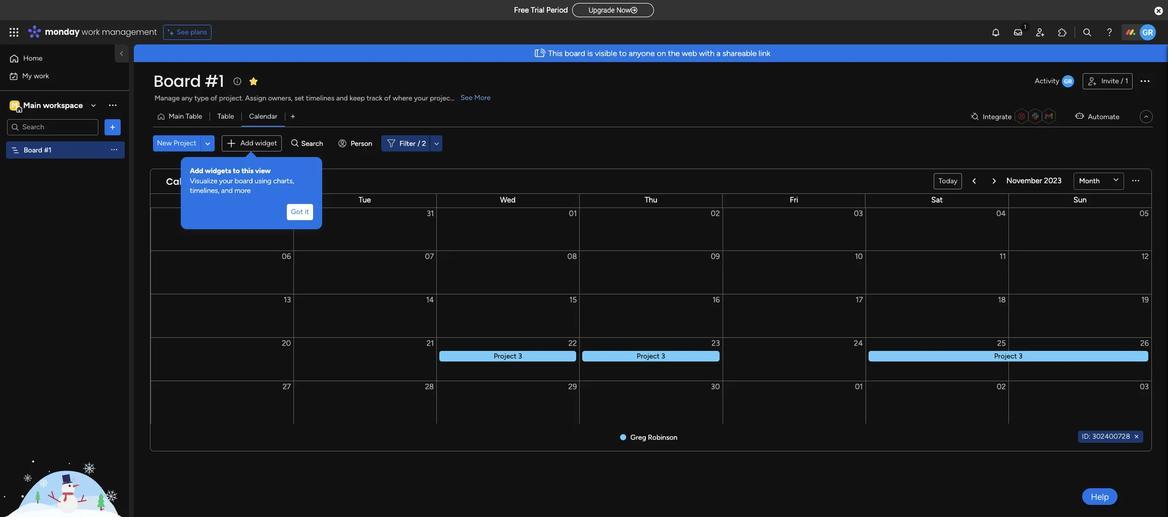 Task type: locate. For each thing, give the bounding box(es) containing it.
got
[[291, 208, 303, 216]]

board
[[154, 70, 201, 92], [24, 146, 42, 154]]

1 horizontal spatial board #1
[[154, 70, 224, 92]]

add up visualize
[[190, 167, 203, 175]]

main workspace
[[23, 100, 83, 110]]

shareable
[[723, 48, 757, 58]]

management
[[102, 26, 157, 38]]

board #1 down search in workspace field
[[24, 146, 51, 154]]

2 of from the left
[[384, 94, 391, 103]]

autopilot image
[[1076, 110, 1084, 123]]

new project button
[[153, 136, 200, 152]]

see for see more
[[461, 93, 473, 102]]

new
[[157, 139, 172, 148]]

board
[[565, 48, 585, 58], [235, 177, 253, 185]]

project
[[174, 139, 196, 148]]

your down widgets
[[219, 177, 233, 185]]

visible
[[595, 48, 617, 58]]

more
[[235, 187, 251, 195]]

0 horizontal spatial #1
[[44, 146, 51, 154]]

see plans button
[[163, 25, 212, 40]]

#1 up the type
[[205, 70, 224, 92]]

1 vertical spatial your
[[219, 177, 233, 185]]

of right track
[[384, 94, 391, 103]]

of right the type
[[211, 94, 217, 103]]

/ inside "button"
[[1121, 77, 1124, 85]]

m
[[12, 101, 18, 109]]

1 horizontal spatial add
[[240, 139, 253, 148]]

a
[[717, 48, 721, 58]]

upgrade now link
[[572, 3, 654, 17]]

workspace options image
[[108, 100, 118, 110]]

0 horizontal spatial to
[[233, 167, 240, 175]]

filter
[[400, 139, 416, 148]]

main
[[23, 100, 41, 110], [169, 112, 184, 121]]

0 horizontal spatial list arrow image
[[973, 178, 976, 184]]

1 vertical spatial #1
[[44, 146, 51, 154]]

1
[[1126, 77, 1129, 85]]

Search field
[[299, 137, 329, 151]]

see left plans
[[177, 28, 189, 36]]

activity
[[1035, 77, 1060, 85]]

my work button
[[6, 68, 109, 84]]

remove image
[[1133, 433, 1141, 441]]

0 horizontal spatial calendar
[[166, 175, 209, 187]]

calendar
[[249, 112, 277, 121], [166, 175, 209, 187]]

calendar down assign
[[249, 112, 277, 121]]

1 horizontal spatial of
[[384, 94, 391, 103]]

automate
[[1088, 112, 1120, 121]]

today
[[939, 177, 958, 185]]

my work
[[22, 71, 49, 80]]

board #1 list box
[[0, 139, 129, 295]]

Search in workspace field
[[21, 121, 84, 133]]

main inside button
[[169, 112, 184, 121]]

0 horizontal spatial your
[[219, 177, 233, 185]]

board #1 up any
[[154, 70, 224, 92]]

work
[[82, 26, 100, 38], [34, 71, 49, 80]]

assign
[[245, 94, 266, 103]]

1 horizontal spatial see
[[461, 93, 473, 102]]

0 horizontal spatial and
[[221, 187, 233, 195]]

0 vertical spatial main
[[23, 100, 41, 110]]

and inside add widgets to this view visualize your board using charts, timelines, and more got it
[[221, 187, 233, 195]]

invite / 1 button
[[1083, 73, 1133, 89]]

1 vertical spatial main
[[169, 112, 184, 121]]

calendar left v2 funnel icon
[[166, 175, 209, 187]]

1 horizontal spatial list arrow image
[[993, 178, 996, 184]]

type
[[194, 94, 209, 103]]

list arrow image right today button
[[973, 178, 976, 184]]

id:
[[1082, 432, 1091, 441]]

timelines,
[[190, 187, 220, 195]]

owners,
[[268, 94, 293, 103]]

collapse board header image
[[1143, 113, 1151, 121]]

table down any
[[186, 112, 202, 121]]

lottie animation element
[[0, 415, 129, 517]]

/ left the 2
[[418, 139, 420, 148]]

1 vertical spatial board
[[24, 146, 42, 154]]

board up the more
[[235, 177, 253, 185]]

manage
[[155, 94, 180, 103]]

0 horizontal spatial table
[[186, 112, 202, 121]]

#1 down search in workspace field
[[44, 146, 51, 154]]

visualize
[[190, 177, 217, 185]]

robinson
[[648, 433, 678, 442]]

0 vertical spatial add
[[240, 139, 253, 148]]

2 list arrow image from the left
[[993, 178, 996, 184]]

1 vertical spatial and
[[221, 187, 233, 195]]

0 vertical spatial your
[[414, 94, 428, 103]]

302400728
[[1093, 432, 1131, 441]]

0 vertical spatial work
[[82, 26, 100, 38]]

work right my at the left of page
[[34, 71, 49, 80]]

table down project.
[[217, 112, 234, 121]]

calendar inside button
[[249, 112, 277, 121]]

1 horizontal spatial to
[[619, 48, 627, 58]]

see left more
[[461, 93, 473, 102]]

anyone
[[629, 48, 655, 58]]

option
[[0, 141, 129, 143]]

to right visible
[[619, 48, 627, 58]]

1 vertical spatial see
[[461, 93, 473, 102]]

upgrade
[[589, 6, 615, 14]]

1 vertical spatial board #1
[[24, 146, 51, 154]]

see plans
[[177, 28, 207, 36]]

more dots image
[[1133, 177, 1140, 185]]

and
[[336, 94, 348, 103], [221, 187, 233, 195]]

workspace
[[43, 100, 83, 110]]

add inside "popup button"
[[240, 139, 253, 148]]

board #1
[[154, 70, 224, 92], [24, 146, 51, 154]]

main inside workspace selection element
[[23, 100, 41, 110]]

0 horizontal spatial see
[[177, 28, 189, 36]]

1 horizontal spatial table
[[217, 112, 234, 121]]

work for monday
[[82, 26, 100, 38]]

0 horizontal spatial work
[[34, 71, 49, 80]]

1 of from the left
[[211, 94, 217, 103]]

options image
[[1139, 75, 1151, 87]]

0 horizontal spatial /
[[418, 139, 420, 148]]

Board #1 field
[[151, 70, 227, 92]]

free
[[514, 6, 529, 15]]

board inside list box
[[24, 146, 42, 154]]

main right workspace icon
[[23, 100, 41, 110]]

1 horizontal spatial main
[[169, 112, 184, 121]]

free trial period
[[514, 6, 568, 15]]

to inside add widgets to this view visualize your board using charts, timelines, and more got it
[[233, 167, 240, 175]]

invite members image
[[1036, 27, 1046, 37]]

stands.
[[455, 94, 477, 103]]

period
[[547, 6, 568, 15]]

0 vertical spatial board
[[565, 48, 585, 58]]

angle down image
[[205, 140, 210, 147]]

list arrow image
[[973, 178, 976, 184], [993, 178, 996, 184]]

work right monday
[[82, 26, 100, 38]]

help button
[[1083, 489, 1118, 505]]

1 vertical spatial add
[[190, 167, 203, 175]]

0 vertical spatial to
[[619, 48, 627, 58]]

table
[[186, 112, 202, 121], [217, 112, 234, 121]]

/ for 1
[[1121, 77, 1124, 85]]

see inside "button"
[[177, 28, 189, 36]]

invite / 1
[[1102, 77, 1129, 85]]

board left is
[[565, 48, 585, 58]]

board up any
[[154, 70, 201, 92]]

your right the where
[[414, 94, 428, 103]]

/ left 1 at right
[[1121, 77, 1124, 85]]

of
[[211, 94, 217, 103], [384, 94, 391, 103]]

0 vertical spatial #1
[[205, 70, 224, 92]]

0 horizontal spatial main
[[23, 100, 41, 110]]

1 horizontal spatial and
[[336, 94, 348, 103]]

show board description image
[[231, 76, 243, 86]]

widget
[[255, 139, 277, 148]]

board #1 inside list box
[[24, 146, 51, 154]]

add widget
[[240, 139, 277, 148]]

and left keep on the top left of the page
[[336, 94, 348, 103]]

thu
[[645, 195, 657, 204]]

1 vertical spatial board
[[235, 177, 253, 185]]

to left this
[[233, 167, 240, 175]]

0 horizontal spatial add
[[190, 167, 203, 175]]

list arrow image left november at the right top
[[993, 178, 996, 184]]

inbox image
[[1013, 27, 1023, 37]]

0 horizontal spatial board #1
[[24, 146, 51, 154]]

1 horizontal spatial /
[[1121, 77, 1124, 85]]

1 vertical spatial to
[[233, 167, 240, 175]]

1 vertical spatial work
[[34, 71, 49, 80]]

1 horizontal spatial calendar
[[249, 112, 277, 121]]

0 horizontal spatial of
[[211, 94, 217, 103]]

0 vertical spatial /
[[1121, 77, 1124, 85]]

board down search in workspace field
[[24, 146, 42, 154]]

2 table from the left
[[217, 112, 234, 121]]

add left 'widget'
[[240, 139, 253, 148]]

tue
[[359, 195, 371, 204]]

1 horizontal spatial #1
[[205, 70, 224, 92]]

v2 funnel image
[[219, 177, 226, 185]]

set
[[294, 94, 304, 103]]

board inside add widgets to this view visualize your board using charts, timelines, and more got it
[[235, 177, 253, 185]]

integrate
[[983, 112, 1012, 121]]

greg robinson image
[[1140, 24, 1156, 40]]

0 horizontal spatial board
[[24, 146, 42, 154]]

0 vertical spatial see
[[177, 28, 189, 36]]

and down v2 funnel icon
[[221, 187, 233, 195]]

0 horizontal spatial board
[[235, 177, 253, 185]]

1 horizontal spatial board
[[154, 70, 201, 92]]

got it button
[[287, 204, 313, 220]]

search everything image
[[1083, 27, 1093, 37]]

0 vertical spatial calendar
[[249, 112, 277, 121]]

0 vertical spatial and
[[336, 94, 348, 103]]

add inside add widgets to this view visualize your board using charts, timelines, and more got it
[[190, 167, 203, 175]]

1 horizontal spatial work
[[82, 26, 100, 38]]

work inside button
[[34, 71, 49, 80]]

1 vertical spatial /
[[418, 139, 420, 148]]

/
[[1121, 77, 1124, 85], [418, 139, 420, 148]]

main down manage
[[169, 112, 184, 121]]



Task type: vqa. For each thing, say whether or not it's contained in the screenshot.
All
no



Task type: describe. For each thing, give the bounding box(es) containing it.
arrow down image
[[431, 138, 443, 150]]

see for see plans
[[177, 28, 189, 36]]

lottie animation image
[[0, 415, 129, 517]]

table button
[[210, 109, 242, 125]]

sun
[[1074, 195, 1087, 204]]

greg
[[631, 433, 646, 442]]

person
[[351, 139, 372, 148]]

using
[[255, 177, 272, 185]]

options image
[[108, 122, 118, 132]]

2
[[422, 139, 426, 148]]

remove from favorites image
[[248, 76, 258, 86]]

add for add widgets to this view visualize your board using charts, timelines, and more got it
[[190, 167, 203, 175]]

1 table from the left
[[186, 112, 202, 121]]

calendar button
[[242, 109, 285, 125]]

add widget button
[[222, 135, 282, 152]]

workspace image
[[10, 100, 20, 111]]

trial
[[531, 6, 545, 15]]

now
[[617, 6, 631, 14]]

main table button
[[153, 109, 210, 125]]

november 2023
[[1007, 176, 1062, 186]]

sat
[[932, 195, 943, 204]]

activity button
[[1031, 73, 1079, 89]]

apps image
[[1058, 27, 1068, 37]]

on
[[657, 48, 666, 58]]

0 vertical spatial board
[[154, 70, 201, 92]]

link
[[759, 48, 771, 58]]

0 vertical spatial board #1
[[154, 70, 224, 92]]

fri
[[790, 195, 798, 204]]

work for my
[[34, 71, 49, 80]]

filter / 2
[[400, 139, 426, 148]]

manage any type of project. assign owners, set timelines and keep track of where your project stands.
[[155, 94, 477, 103]]

where
[[393, 94, 412, 103]]

main for main workspace
[[23, 100, 41, 110]]

select product image
[[9, 27, 19, 37]]

upgrade now
[[589, 6, 631, 14]]

dapulse integrations image
[[971, 113, 979, 120]]

#1 inside list box
[[44, 146, 51, 154]]

it
[[305, 208, 309, 216]]

notifications image
[[991, 27, 1001, 37]]

the
[[668, 48, 680, 58]]

2023
[[1044, 176, 1062, 186]]

plans
[[190, 28, 207, 36]]

timelines
[[306, 94, 335, 103]]

this  board is visible to anyone on the web with a shareable link
[[548, 48, 771, 58]]

this
[[548, 48, 563, 58]]

november
[[1007, 176, 1043, 186]]

home
[[23, 54, 43, 63]]

workspace selection element
[[10, 99, 84, 112]]

monday
[[45, 26, 80, 38]]

greg robinson
[[631, 433, 678, 442]]

charts,
[[273, 177, 294, 185]]

this
[[242, 167, 254, 175]]

add view image
[[291, 113, 295, 120]]

is
[[588, 48, 593, 58]]

monday work management
[[45, 26, 157, 38]]

1 horizontal spatial your
[[414, 94, 428, 103]]

invite
[[1102, 77, 1119, 85]]

v2 search image
[[291, 138, 299, 149]]

help image
[[1105, 27, 1115, 37]]

view
[[255, 167, 271, 175]]

id: 302400728 element
[[1078, 431, 1144, 443]]

new project
[[157, 139, 196, 148]]

your inside add widgets to this view visualize your board using charts, timelines, and more got it
[[219, 177, 233, 185]]

animation image
[[532, 45, 548, 62]]

any
[[181, 94, 193, 103]]

track
[[367, 94, 383, 103]]

help
[[1091, 492, 1109, 502]]

id: 302400728
[[1082, 432, 1131, 441]]

1 list arrow image from the left
[[973, 178, 976, 184]]

home button
[[6, 51, 109, 67]]

/ for 2
[[418, 139, 420, 148]]

web
[[682, 48, 697, 58]]

wed
[[500, 195, 516, 204]]

with
[[699, 48, 715, 58]]

1 vertical spatial calendar
[[166, 175, 209, 187]]

today button
[[934, 173, 962, 189]]

dapulse rightstroke image
[[631, 7, 638, 14]]

project
[[430, 94, 453, 103]]

1 horizontal spatial board
[[565, 48, 585, 58]]

1 image
[[1021, 21, 1030, 32]]

see more
[[461, 93, 491, 102]]

dapulse close image
[[1155, 6, 1163, 16]]

more
[[475, 93, 491, 102]]

my
[[22, 71, 32, 80]]

month
[[1080, 177, 1100, 185]]

widgets
[[205, 167, 231, 175]]

keep
[[350, 94, 365, 103]]

main table
[[169, 112, 202, 121]]

person button
[[335, 136, 378, 152]]

add for add widget
[[240, 139, 253, 148]]

add widgets to this view visualize your board using charts, timelines, and more got it
[[190, 167, 309, 216]]

main for main table
[[169, 112, 184, 121]]



